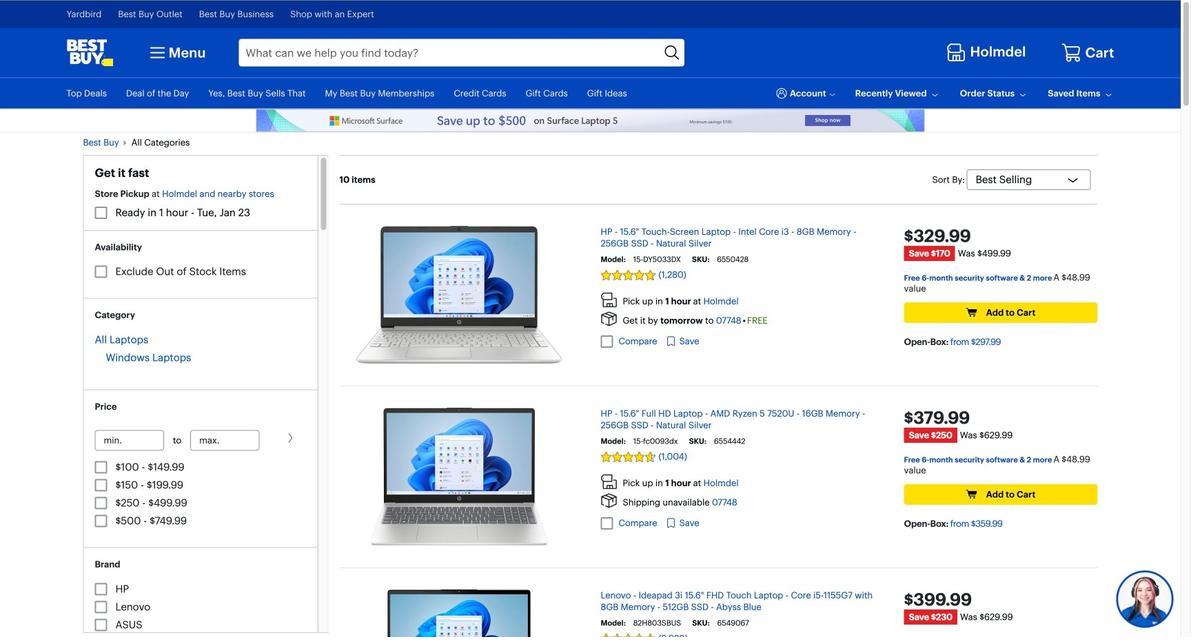 Task type: locate. For each thing, give the bounding box(es) containing it.
HP checkbox
[[95, 584, 107, 596]]

Ready in 1 hour - Tue, Jan 23 checkbox
[[95, 207, 107, 219]]

hp - 15.6" touch-screen laptop - intel core i3 - 8gb memory - 256gb ssd - natural silver - front_zoom image
[[356, 226, 562, 364]]

None checkbox
[[601, 518, 613, 530]]

apply price range image
[[285, 433, 296, 444]]

$250 - $499.99 checkbox
[[95, 498, 107, 510]]

$500 - $749.99 checkbox
[[95, 515, 107, 528]]

None checkbox
[[601, 336, 613, 348]]

cart icon image
[[1062, 42, 1082, 63]]

bestbuy.com image
[[67, 39, 113, 67]]

menu image
[[147, 42, 169, 64]]

Minimum Price text field
[[95, 431, 164, 451]]

$150 - $199.99 checkbox
[[95, 480, 107, 492]]

utility element
[[67, 78, 1115, 109]]



Task type: describe. For each thing, give the bounding box(es) containing it.
best buy help human beacon image
[[1116, 571, 1175, 629]]

lenovo - ideapad 3i 15.6" fhd touch laptop - core i5-1155g7 with 8gb memory - 512gb ssd - abyss blue - front_zoom image
[[369, 590, 549, 638]]

ASUS checkbox
[[95, 619, 107, 632]]

hp - 15.6" full hd laptop - amd ryzen 5 7520u - 16gb memory - 256gb ssd - natural silver - front_zoom image
[[370, 408, 548, 546]]

advertisement element
[[256, 109, 925, 132]]

Type to search. Navigate forward to hear suggestions text field
[[239, 39, 661, 67]]

Maximum Price text field
[[190, 431, 260, 451]]

$100 - $149.99 checkbox
[[95, 462, 107, 474]]

Exclude Out of Stock Items checkbox
[[95, 266, 107, 278]]

Lenovo checkbox
[[95, 602, 107, 614]]



Task type: vqa. For each thing, say whether or not it's contained in the screenshot.
TYPE TO SEARCH. NAVIGATE FORWARD TO HEAR SUGGESTIONS Text Field
yes



